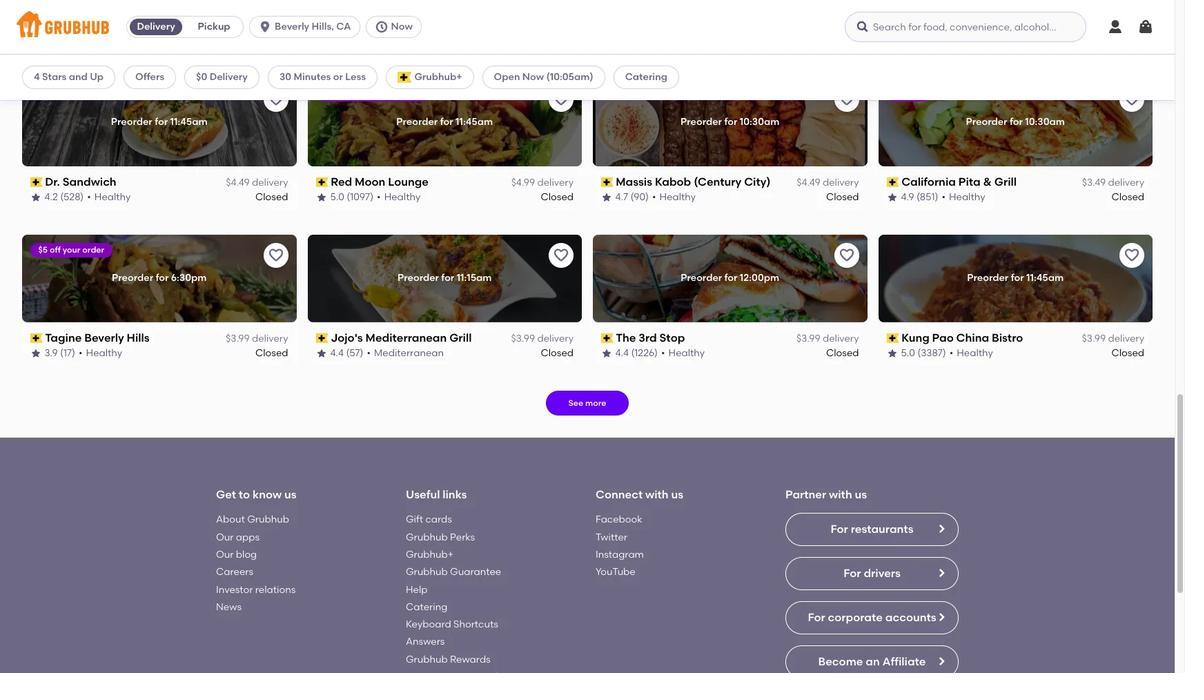 Task type: describe. For each thing, give the bounding box(es) containing it.
healthy for tagine beverly hills
[[86, 347, 123, 359]]

and
[[69, 71, 88, 83]]

true food kitchen
[[45, 19, 144, 33]]

instagram link
[[596, 549, 644, 561]]

closed for jojo's mediterranean grill
[[541, 347, 574, 359]]

useful
[[406, 488, 440, 501]]

• for jojo's mediterranean grill
[[367, 347, 371, 359]]

help link
[[406, 584, 428, 595]]

11:15am
[[457, 272, 492, 284]]

healthy for the 3rd stop
[[669, 347, 705, 359]]

$3.49 delivery for wrapstar
[[1082, 21, 1145, 33]]

$3.99 for kung pao china bistro
[[1082, 333, 1106, 345]]

• for dr. sandwich
[[88, 191, 91, 203]]

4.9
[[901, 191, 914, 203]]

to
[[239, 488, 250, 501]]

beverly inside "button"
[[275, 21, 309, 32]]

kitchen
[[102, 19, 144, 33]]

$3.99 delivery for tagine beverly hills
[[226, 333, 288, 345]]

• healthy for california pita & grill
[[942, 191, 986, 203]]

for for dr. sandwich
[[155, 116, 168, 128]]

with for connect
[[645, 488, 669, 501]]

0 vertical spatial grubhub+
[[414, 71, 462, 83]]

pickup
[[198, 21, 230, 32]]

useful links
[[406, 488, 467, 501]]

connect with us
[[596, 488, 683, 501]]

bistro
[[992, 331, 1023, 344]]

• healthy for dr. sandwich
[[88, 191, 131, 203]]

dr.
[[45, 175, 60, 188]]

careers
[[216, 566, 253, 578]]

4.4 for jojo's mediterranean grill
[[330, 347, 344, 359]]

$50+
[[402, 89, 422, 99]]

see more
[[568, 398, 606, 408]]

$3.99 for jojo's mediterranean grill
[[511, 333, 535, 345]]

star icon image for lounge
[[316, 192, 327, 203]]

guarantee
[[450, 566, 501, 578]]

3.7
[[330, 35, 343, 47]]

mediterranea rice bowls link
[[316, 19, 574, 34]]

star icon image for hills
[[30, 348, 41, 359]]

delivery for grill
[[537, 333, 574, 345]]

food
[[72, 19, 99, 33]]

0 horizontal spatial grill
[[450, 331, 472, 344]]

(851)
[[917, 191, 938, 203]]

grubhub rewards link
[[406, 654, 491, 665]]

closed for california pita & grill
[[1112, 191, 1145, 203]]

connect
[[596, 488, 643, 501]]

closed for tagine beverly hills
[[255, 347, 288, 359]]

for for for restaurants
[[831, 523, 848, 536]]

grubhub down the gift cards link
[[406, 531, 448, 543]]

with for partner
[[829, 488, 852, 501]]

affiliate
[[883, 655, 926, 668]]

5.0 for red moon lounge
[[330, 191, 344, 203]]

restaurants
[[851, 523, 914, 536]]

delivery inside button
[[137, 21, 175, 32]]

catering link
[[406, 601, 448, 613]]

relations
[[255, 584, 296, 595]]

3.8 (12)
[[901, 35, 933, 47]]

preorder for pita
[[966, 116, 1008, 128]]

subscription pass image for the 3rd stop
[[601, 334, 614, 343]]

star icon image down hills,
[[316, 36, 327, 47]]

4.4 (57)
[[330, 347, 364, 359]]

for for the 3rd stop
[[725, 272, 738, 284]]

0 vertical spatial bowls
[[435, 19, 466, 33]]

$5 off your order
[[39, 245, 105, 255]]

delivery for china
[[1108, 333, 1145, 345]]

gift cards grubhub perks grubhub+ grubhub guarantee help catering keyboard shortcuts answers grubhub rewards
[[406, 514, 501, 665]]

4.4 for the 3rd stop
[[616, 347, 629, 359]]

star icon image left 3.8 (12)
[[887, 36, 898, 47]]

for corporate accounts
[[808, 611, 937, 624]]

for drivers
[[844, 567, 901, 580]]

links
[[443, 488, 467, 501]]

dr. sandwich
[[45, 175, 117, 188]]

3.8 (10)
[[45, 35, 77, 47]]

Search for food, convenience, alcohol... search field
[[845, 12, 1087, 42]]

grubhub+ link
[[406, 549, 454, 561]]

(10:05am)
[[546, 71, 593, 83]]

off for tagine beverly hills
[[50, 245, 61, 255]]

star icon image for grill
[[316, 348, 327, 359]]

main navigation navigation
[[0, 0, 1175, 55]]

• healthy for tagine beverly hills
[[79, 347, 123, 359]]

• for true food kitchen
[[81, 35, 84, 47]]

closed for dr. sandwich
[[255, 191, 288, 203]]

investor relations link
[[216, 584, 296, 595]]

careers link
[[216, 566, 253, 578]]

moon
[[355, 175, 385, 188]]

• healthy for the 3rd stop
[[662, 347, 705, 359]]

true
[[45, 19, 69, 33]]

earn $8
[[895, 89, 925, 99]]

stop
[[660, 331, 685, 344]]

partner with us
[[786, 488, 867, 501]]

facebook link
[[596, 514, 642, 526]]

preorder for 11:45am for red moon lounge
[[396, 116, 493, 128]]

get to know us
[[216, 488, 297, 501]]

rewards
[[450, 654, 491, 665]]

massis
[[616, 175, 653, 188]]

$5 for tagine
[[39, 245, 48, 255]]

(3387)
[[918, 347, 946, 359]]

closed for massis kabob (century city)
[[826, 191, 859, 203]]

• healthy for true food kitchen
[[81, 35, 124, 47]]

healthy for kung pao china bistro
[[957, 347, 993, 359]]

$4.49 delivery for dr. sandwich
[[226, 177, 288, 189]]

preorder for 10:30am for grill
[[966, 116, 1065, 128]]

healthy for dr. sandwich
[[95, 191, 131, 203]]

(1097)
[[347, 191, 374, 203]]

rice
[[408, 19, 432, 33]]

pickup button
[[185, 16, 243, 38]]

california
[[902, 175, 956, 188]]

shortcuts
[[454, 619, 498, 630]]

0 vertical spatial catering
[[625, 71, 667, 83]]

preorder for kabob
[[681, 116, 722, 128]]

for for jojo's mediterranean grill
[[441, 272, 454, 284]]

• for california pita & grill
[[942, 191, 946, 203]]

(528)
[[61, 191, 84, 203]]

$4.99 delivery
[[511, 177, 574, 189]]

$3.49 for california pita & grill
[[1082, 177, 1106, 189]]

11:45am for red moon lounge
[[456, 116, 493, 128]]

• for tagine beverly hills
[[79, 347, 83, 359]]

preorder for 11:45am for kung pao china bistro
[[967, 272, 1064, 284]]

• healthy for kung pao china bistro
[[950, 347, 993, 359]]

see
[[568, 398, 583, 408]]

star icon image for kitchen
[[30, 36, 41, 47]]

11:45am for kung pao china bistro
[[1027, 272, 1064, 284]]

• healthy for massis kabob (century city)
[[653, 191, 696, 203]]

save this restaurant image for massis kabob (century city)
[[838, 91, 855, 108]]

save this restaurant image for red moon lounge
[[553, 91, 570, 108]]

keyboard shortcuts link
[[406, 619, 498, 630]]

youtube
[[596, 566, 636, 578]]

an
[[866, 655, 880, 668]]

3.9
[[45, 347, 58, 359]]

$3.99 delivery link
[[601, 19, 859, 34]]

ca
[[336, 21, 351, 32]]

• for kung pao china bistro
[[950, 347, 954, 359]]

catering inside "gift cards grubhub perks grubhub+ grubhub guarantee help catering keyboard shortcuts answers grubhub rewards"
[[406, 601, 448, 613]]

kabob
[[655, 175, 692, 188]]

facebook
[[596, 514, 642, 526]]

tagine
[[45, 331, 82, 344]]

$4.49 for dr. sandwich
[[226, 177, 250, 189]]

• healthy for red moon lounge
[[377, 191, 421, 203]]

save this restaurant image for the 3rd stop
[[838, 247, 855, 264]]

grubhub plus flag logo image
[[398, 72, 412, 83]]

investor
[[216, 584, 253, 595]]

save this restaurant image for jojo's mediterranean grill
[[553, 247, 570, 264]]

1 horizontal spatial now
[[522, 71, 544, 83]]

subscription pass image for california pita & grill
[[887, 178, 899, 187]]

for restaurants
[[831, 523, 914, 536]]

2 our from the top
[[216, 549, 234, 561]]

$3.99 for tagine beverly hills
[[226, 333, 250, 345]]

star icon image for china
[[887, 348, 898, 359]]

for for massis kabob (century city)
[[724, 116, 738, 128]]

for for tagine beverly hills
[[156, 272, 169, 284]]

perks
[[450, 531, 475, 543]]

preorder for 6:30pm
[[112, 272, 207, 284]]

tagine beverly hills
[[45, 331, 150, 344]]

$4.99
[[511, 177, 535, 189]]

more
[[585, 398, 606, 408]]

news
[[216, 601, 242, 613]]

$3.99 delivery for true food kitchen
[[226, 21, 288, 33]]

mediterranea rice bowls
[[331, 19, 466, 33]]

3rd
[[639, 331, 657, 344]]

accounts
[[886, 611, 937, 624]]

$3.99 inside $3.99 delivery closed
[[797, 21, 821, 33]]

(10)
[[61, 35, 77, 47]]



Task type: vqa. For each thing, say whether or not it's contained in the screenshot.
the order associated with Beverly
yes



Task type: locate. For each thing, give the bounding box(es) containing it.
$0
[[196, 71, 207, 83]]

• right the (57)
[[367, 347, 371, 359]]

for left corporate
[[808, 611, 825, 624]]

3.7 (3)
[[330, 35, 358, 47]]

twitter link
[[596, 531, 628, 543]]

preorder for pao
[[967, 272, 1009, 284]]

1 10:30am from the left
[[740, 116, 780, 128]]

2 $4.49 from the left
[[797, 177, 821, 189]]

1 vertical spatial our
[[216, 549, 234, 561]]

1 horizontal spatial with
[[829, 488, 852, 501]]

1 vertical spatial now
[[522, 71, 544, 83]]

1 vertical spatial $3.49
[[1082, 177, 1106, 189]]

1 $3.49 from the top
[[1082, 21, 1106, 33]]

0 horizontal spatial now
[[391, 21, 413, 32]]

healthy down pita
[[949, 191, 986, 203]]

subscription pass image for tagine beverly hills
[[30, 334, 43, 343]]

become an affiliate
[[818, 655, 926, 668]]

$5 down 30 minutes or less
[[324, 89, 333, 99]]

preorder for 11:15am
[[398, 272, 492, 284]]

• down sandwich
[[88, 191, 91, 203]]

1 vertical spatial $3.49 delivery
[[1082, 177, 1145, 189]]

1 vertical spatial off
[[50, 245, 61, 255]]

1 vertical spatial delivery
[[210, 71, 248, 83]]

preorder up massis kabob (century city)
[[681, 116, 722, 128]]

1 horizontal spatial bowls
[[435, 19, 466, 33]]

0 vertical spatial off
[[335, 89, 346, 99]]

• healthy
[[81, 35, 124, 47], [936, 35, 980, 47], [88, 191, 131, 203], [377, 191, 421, 203], [653, 191, 696, 203], [942, 191, 986, 203], [79, 347, 123, 359], [662, 347, 705, 359], [950, 347, 993, 359]]

• right (90)
[[653, 191, 657, 203]]

delivery inside $3.99 delivery closed
[[823, 21, 859, 33]]

0 horizontal spatial delivery
[[137, 21, 175, 32]]

$3.49 delivery for california pita & grill
[[1082, 177, 1145, 189]]

$5 off your order of $50+
[[324, 89, 422, 99]]

0 horizontal spatial off
[[50, 245, 61, 255]]

subscription pass image for red moon lounge
[[316, 178, 328, 187]]

0 horizontal spatial order
[[83, 245, 105, 255]]

subscription pass image left red
[[316, 178, 328, 187]]

• healthy down stop
[[662, 347, 705, 359]]

mediterranean for jojo's
[[366, 331, 447, 344]]

us up for restaurants
[[855, 488, 867, 501]]

right image
[[936, 524, 947, 535], [936, 568, 947, 579]]

preorder left the 11:15am
[[398, 272, 439, 284]]

order for beverly
[[83, 245, 105, 255]]

grubhub inside about grubhub our apps our blog careers investor relations news
[[247, 514, 289, 526]]

3 us from the left
[[855, 488, 867, 501]]

• healthy right '(12)'
[[936, 35, 980, 47]]

subscription pass image left "jojo's"
[[316, 334, 328, 343]]

grill down the 11:15am
[[450, 331, 472, 344]]

• for the 3rd stop
[[662, 347, 666, 359]]

healthy right '(12)'
[[944, 35, 980, 47]]

$4.49 for massis kabob (century city)
[[797, 177, 821, 189]]

1 our from the top
[[216, 531, 234, 543]]

4.4 (1226)
[[616, 347, 658, 359]]

0 vertical spatial 5.0
[[330, 191, 344, 203]]

$5 down 4.2
[[39, 245, 48, 255]]

$3.99 delivery for jojo's mediterranean grill
[[511, 333, 574, 345]]

2 right image from the top
[[936, 568, 947, 579]]

star icon image left 4.7
[[601, 192, 612, 203]]

3.8 left '(12)'
[[901, 35, 915, 47]]

right image
[[936, 612, 947, 623], [936, 656, 947, 667]]

grubhub guarantee link
[[406, 566, 501, 578]]

0 vertical spatial for
[[831, 523, 848, 536]]

11:45am for dr. sandwich
[[170, 116, 208, 128]]

sandwich
[[63, 175, 117, 188]]

healthy down china on the right
[[957, 347, 993, 359]]

bowls right rice
[[435, 19, 466, 33]]

(17)
[[60, 347, 76, 359]]

1 right image from the top
[[936, 524, 947, 535]]

offers
[[135, 71, 164, 83]]

1 vertical spatial beverly
[[85, 331, 124, 344]]

1 horizontal spatial 3.8
[[901, 35, 915, 47]]

• down "pao"
[[950, 347, 954, 359]]

minutes
[[294, 71, 331, 83]]

healthy down sandwich
[[95, 191, 131, 203]]

answers link
[[406, 636, 445, 648]]

0 horizontal spatial with
[[645, 488, 669, 501]]

for
[[155, 116, 168, 128], [440, 116, 453, 128], [724, 116, 738, 128], [1010, 116, 1023, 128], [156, 272, 169, 284], [441, 272, 454, 284], [725, 272, 738, 284], [1011, 272, 1024, 284]]

1 vertical spatial order
[[83, 245, 105, 255]]

1 horizontal spatial order
[[368, 89, 390, 99]]

star icon image
[[30, 36, 41, 47], [316, 36, 327, 47], [887, 36, 898, 47], [30, 192, 41, 203], [316, 192, 327, 203], [601, 192, 612, 203], [887, 192, 898, 203], [30, 348, 41, 359], [316, 348, 327, 359], [601, 348, 612, 359], [887, 348, 898, 359]]

(90)
[[631, 191, 649, 203]]

4.2
[[45, 191, 58, 203]]

2 horizontal spatial preorder for 11:45am
[[967, 272, 1064, 284]]

save this restaurant image
[[553, 91, 570, 108], [1124, 91, 1140, 108], [1124, 247, 1140, 264]]

for down partner with us
[[831, 523, 848, 536]]

grubhub+ inside "gift cards grubhub perks grubhub+ grubhub guarantee help catering keyboard shortcuts answers grubhub rewards"
[[406, 549, 454, 561]]

4.4 left the (57)
[[330, 347, 344, 359]]

5.0 down kung
[[901, 347, 915, 359]]

the 3rd stop
[[616, 331, 685, 344]]

your down less
[[348, 89, 366, 99]]

• for red moon lounge
[[377, 191, 381, 203]]

closed for true food kitchen
[[255, 35, 288, 47]]

2 horizontal spatial subscription pass image
[[887, 334, 899, 343]]

closed inside $3.99 delivery closed
[[826, 35, 859, 47]]

0 horizontal spatial your
[[63, 245, 81, 255]]

1 horizontal spatial 11:45am
[[456, 116, 493, 128]]

with right connect
[[645, 488, 669, 501]]

delivery button
[[127, 16, 185, 38]]

know
[[253, 488, 282, 501]]

catering
[[625, 71, 667, 83], [406, 601, 448, 613]]

0 horizontal spatial 3.8
[[45, 35, 59, 47]]

2 $4.49 delivery from the left
[[797, 177, 859, 189]]

save this restaurant image
[[268, 91, 284, 108], [838, 91, 855, 108], [268, 247, 284, 264], [553, 247, 570, 264], [838, 247, 855, 264]]

2 us from the left
[[671, 488, 683, 501]]

• healthy down tagine beverly hills at the left of the page
[[79, 347, 123, 359]]

your down (528)
[[63, 245, 81, 255]]

for left the drivers
[[844, 567, 861, 580]]

0 horizontal spatial 5.0
[[330, 191, 344, 203]]

1 horizontal spatial delivery
[[210, 71, 248, 83]]

closed for the 3rd stop
[[826, 347, 859, 359]]

• right (851)
[[942, 191, 946, 203]]

2 right image from the top
[[936, 656, 947, 667]]

subscription pass image for mediterranea rice bowls
[[316, 22, 328, 31]]

star icon image left 4.2
[[30, 192, 41, 203]]

right image inside for corporate accounts link
[[936, 612, 947, 623]]

youtube link
[[596, 566, 636, 578]]

order
[[368, 89, 390, 99], [83, 245, 105, 255]]

3.9 (17)
[[45, 347, 76, 359]]

healthy for massis kabob (century city)
[[660, 191, 696, 203]]

5.0 for kung pao china bistro
[[901, 347, 915, 359]]

1 $4.49 from the left
[[226, 177, 250, 189]]

2 $3.49 delivery from the top
[[1082, 177, 1145, 189]]

preorder for 11:45am for dr. sandwich
[[111, 116, 208, 128]]

subscription pass image left tagine
[[30, 334, 43, 343]]

preorder up china on the right
[[967, 272, 1009, 284]]

or
[[333, 71, 343, 83]]

• down red moon lounge
[[377, 191, 381, 203]]

2 4.4 from the left
[[616, 347, 629, 359]]

4.9 (851)
[[901, 191, 938, 203]]

preorder for 10:30am for city)
[[681, 116, 780, 128]]

1 horizontal spatial your
[[348, 89, 366, 99]]

2 3.8 from the left
[[901, 35, 915, 47]]

grubhub down know
[[247, 514, 289, 526]]

preorder for 10:30am up (century
[[681, 116, 780, 128]]

4 stars and up
[[34, 71, 104, 83]]

apps
[[236, 531, 260, 543]]

for for california pita & grill
[[1010, 116, 1023, 128]]

city)
[[745, 175, 771, 188]]

with
[[645, 488, 669, 501], [829, 488, 852, 501]]

2 $3.49 from the top
[[1082, 177, 1106, 189]]

now
[[391, 21, 413, 32], [522, 71, 544, 83]]

subscription pass image for wrapstar
[[887, 22, 899, 31]]

$3.49 delivery
[[1082, 21, 1145, 33], [1082, 177, 1145, 189]]

star icon image left 4.4 (57)
[[316, 348, 327, 359]]

star icon image for stop
[[601, 348, 612, 359]]

1 vertical spatial grubhub+
[[406, 549, 454, 561]]

1 vertical spatial $5
[[39, 245, 48, 255]]

red
[[331, 175, 352, 188]]

0 vertical spatial order
[[368, 89, 390, 99]]

subscription pass image for jojo's mediterranean grill
[[316, 334, 328, 343]]

• down stop
[[662, 347, 666, 359]]

subscription pass image left the the
[[601, 334, 614, 343]]

0 vertical spatial $3.49
[[1082, 21, 1106, 33]]

grubhub+ down grubhub perks link at the left of the page
[[406, 549, 454, 561]]

delivery up offers
[[137, 21, 175, 32]]

4.4 down the the
[[616, 347, 629, 359]]

1 vertical spatial your
[[63, 245, 81, 255]]

off for red moon lounge
[[335, 89, 346, 99]]

mediterranea
[[331, 19, 405, 33]]

0 horizontal spatial $4.49 delivery
[[226, 177, 288, 189]]

(century
[[694, 175, 742, 188]]

10:30am for massis kabob (century city)
[[740, 116, 780, 128]]

right image inside for restaurants link
[[936, 524, 947, 535]]

1 horizontal spatial $5
[[324, 89, 333, 99]]

$3.99 delivery closed
[[797, 21, 859, 47]]

preorder for 11:45am down $50+
[[396, 116, 493, 128]]

$3.99 delivery for the 3rd stop
[[797, 333, 859, 345]]

• for massis kabob (century city)
[[653, 191, 657, 203]]

for for for corporate accounts
[[808, 611, 825, 624]]

your for red
[[348, 89, 366, 99]]

1 preorder for 10:30am from the left
[[681, 116, 780, 128]]

bowls down mediterranea
[[369, 35, 395, 47]]

svg image
[[856, 20, 870, 34]]

0 vertical spatial delivery
[[137, 21, 175, 32]]

healthy down lounge
[[384, 191, 421, 203]]

2 horizontal spatial us
[[855, 488, 867, 501]]

1 vertical spatial bowls
[[369, 35, 395, 47]]

5.0
[[330, 191, 344, 203], [901, 347, 915, 359]]

4.7 (90)
[[616, 191, 649, 203]]

grubhub+ up $50+
[[414, 71, 462, 83]]

svg image inside now button
[[375, 20, 388, 34]]

partner
[[786, 488, 827, 501]]

1 horizontal spatial 10:30am
[[1025, 116, 1065, 128]]

svg image inside beverly hills, ca "button"
[[258, 20, 272, 34]]

0 vertical spatial $5
[[324, 89, 333, 99]]

save this restaurant button
[[263, 87, 288, 112], [549, 87, 574, 112], [834, 87, 859, 112], [1120, 87, 1145, 112], [263, 243, 288, 268], [549, 243, 574, 268], [834, 243, 859, 268], [1120, 243, 1145, 268]]

save this restaurant image for dr. sandwich
[[268, 91, 284, 108]]

1 horizontal spatial off
[[335, 89, 346, 99]]

news link
[[216, 601, 242, 613]]

now button
[[366, 16, 427, 38]]

for for kung pao china bistro
[[1011, 272, 1024, 284]]

help
[[406, 584, 428, 595]]

1 horizontal spatial beverly
[[275, 21, 309, 32]]

0 vertical spatial right image
[[936, 524, 947, 535]]

blog
[[236, 549, 257, 561]]

subscription pass image inside mediterranea rice bowls link
[[316, 22, 328, 31]]

preorder down $50+
[[396, 116, 438, 128]]

1 horizontal spatial preorder for 11:45am
[[396, 116, 493, 128]]

off
[[335, 89, 346, 99], [50, 245, 61, 255]]

1 horizontal spatial $4.49 delivery
[[797, 177, 859, 189]]

1 horizontal spatial us
[[671, 488, 683, 501]]

preorder for sandwich
[[111, 116, 152, 128]]

• right '(12)'
[[936, 35, 940, 47]]

1 vertical spatial grill
[[450, 331, 472, 344]]

• healthy down sandwich
[[88, 191, 131, 203]]

subscription pass image for massis kabob (century city)
[[601, 178, 614, 187]]

instagram
[[596, 549, 644, 561]]

us for connect with us
[[671, 488, 683, 501]]

2 horizontal spatial 11:45am
[[1027, 272, 1064, 284]]

facebook twitter instagram youtube
[[596, 514, 644, 578]]

with right partner
[[829, 488, 852, 501]]

subscription pass image for kung pao china bistro
[[887, 334, 899, 343]]

delivery for stop
[[823, 333, 859, 345]]

mediterranean for •
[[374, 347, 444, 359]]

1 vertical spatial 5.0
[[901, 347, 915, 359]]

2 10:30am from the left
[[1025, 116, 1065, 128]]

subscription pass image for dr. sandwich
[[30, 178, 43, 187]]

mediterranean down "jojo's mediterranean grill"
[[374, 347, 444, 359]]

$3.99 delivery for kung pao china bistro
[[1082, 333, 1145, 345]]

0 horizontal spatial 4.4
[[330, 347, 344, 359]]

1 right image from the top
[[936, 612, 947, 623]]

preorder for 10:30am up &
[[966, 116, 1065, 128]]

subscription pass image right svg icon
[[887, 22, 899, 31]]

star icon image left "3.8 (10)"
[[30, 36, 41, 47]]

star icon image for (century
[[601, 192, 612, 203]]

for for for drivers
[[844, 567, 861, 580]]

1 vertical spatial catering
[[406, 601, 448, 613]]

0 vertical spatial grill
[[995, 175, 1017, 188]]

right image for accounts
[[936, 612, 947, 623]]

star icon image left 4.9
[[887, 192, 898, 203]]

subscription pass image left true
[[30, 22, 43, 31]]

0 horizontal spatial catering
[[406, 601, 448, 613]]

delivery
[[252, 21, 288, 33], [823, 21, 859, 33], [1108, 21, 1145, 33], [252, 177, 288, 189], [537, 177, 574, 189], [823, 177, 859, 189], [1108, 177, 1145, 189], [252, 333, 288, 345], [537, 333, 574, 345], [823, 333, 859, 345], [1108, 333, 1145, 345]]

1 horizontal spatial subscription pass image
[[601, 334, 614, 343]]

1 3.8 from the left
[[45, 35, 59, 47]]

for
[[831, 523, 848, 536], [844, 567, 861, 580], [808, 611, 825, 624]]

delivery for (century
[[823, 177, 859, 189]]

3.8 for 3.8 (12)
[[901, 35, 915, 47]]

delivery for kitchen
[[252, 21, 288, 33]]

grubhub down the grubhub+ link
[[406, 566, 448, 578]]

delivery for hills
[[252, 333, 288, 345]]

our apps link
[[216, 531, 260, 543]]

0 horizontal spatial 11:45am
[[170, 116, 208, 128]]

preorder up &
[[966, 116, 1008, 128]]

$4.49 delivery
[[226, 177, 288, 189], [797, 177, 859, 189]]

1 $4.49 delivery from the left
[[226, 177, 288, 189]]

0 vertical spatial mediterranean
[[366, 331, 447, 344]]

$3.49 for wrapstar
[[1082, 21, 1106, 33]]

preorder left 6:30pm
[[112, 272, 153, 284]]

mediterranean up • mediterranean
[[366, 331, 447, 344]]

• healthy down california pita & grill
[[942, 191, 986, 203]]

2 vertical spatial for
[[808, 611, 825, 624]]

preorder for beverly
[[112, 272, 153, 284]]

healthy down tagine beverly hills at the left of the page
[[86, 347, 123, 359]]

subscription pass image
[[316, 22, 328, 31], [887, 22, 899, 31], [30, 178, 43, 187], [316, 178, 328, 187], [601, 178, 614, 187], [887, 178, 899, 187], [30, 334, 43, 343], [316, 334, 328, 343]]

1 horizontal spatial catering
[[625, 71, 667, 83]]

1 vertical spatial for
[[844, 567, 861, 580]]

1 horizontal spatial $4.49
[[797, 177, 821, 189]]

healthy
[[88, 35, 124, 47], [944, 35, 980, 47], [95, 191, 131, 203], [384, 191, 421, 203], [660, 191, 696, 203], [949, 191, 986, 203], [86, 347, 123, 359], [669, 347, 705, 359], [957, 347, 993, 359]]

off down 4.2
[[50, 245, 61, 255]]

healthy for california pita & grill
[[949, 191, 986, 203]]

preorder
[[111, 116, 152, 128], [396, 116, 438, 128], [681, 116, 722, 128], [966, 116, 1008, 128], [112, 272, 153, 284], [398, 272, 439, 284], [681, 272, 722, 284], [967, 272, 1009, 284]]

0 horizontal spatial $5
[[39, 245, 48, 255]]

• healthy down kabob
[[653, 191, 696, 203]]

1 with from the left
[[645, 488, 669, 501]]

grill right &
[[995, 175, 1017, 188]]

0 vertical spatial our
[[216, 531, 234, 543]]

preorder for moon
[[396, 116, 438, 128]]

0 horizontal spatial us
[[284, 488, 297, 501]]

beverly hills, ca button
[[249, 16, 366, 38]]

$3.99 for true food kitchen
[[226, 21, 250, 33]]

0 vertical spatial $3.49 delivery
[[1082, 21, 1145, 33]]

right image for for drivers
[[936, 568, 947, 579]]

1 vertical spatial right image
[[936, 568, 947, 579]]

0 horizontal spatial bowls
[[369, 35, 395, 47]]

healthy for red moon lounge
[[384, 191, 421, 203]]

1 horizontal spatial preorder for 10:30am
[[966, 116, 1065, 128]]

star icon image left "3.9"
[[30, 348, 41, 359]]

right image for affiliate
[[936, 656, 947, 667]]

preorder for 11:45am down offers
[[111, 116, 208, 128]]

delivery right $0
[[210, 71, 248, 83]]

$0 delivery
[[196, 71, 248, 83]]

closed for kung pao china bistro
[[1112, 347, 1145, 359]]

1 horizontal spatial 5.0
[[901, 347, 915, 359]]

for for red moon lounge
[[440, 116, 453, 128]]

3.8
[[45, 35, 59, 47], [901, 35, 915, 47]]

• right (10)
[[81, 35, 84, 47]]

right image for for restaurants
[[936, 524, 947, 535]]

• healthy down china on the right
[[950, 347, 993, 359]]

healthy for true food kitchen
[[88, 35, 124, 47]]

0 vertical spatial beverly
[[275, 21, 309, 32]]

drivers
[[864, 567, 901, 580]]

closed for red moon lounge
[[541, 191, 574, 203]]

• healthy down true food kitchen
[[81, 35, 124, 47]]

gift cards link
[[406, 514, 452, 526]]

open now (10:05am)
[[494, 71, 593, 83]]

5.0 (1097)
[[330, 191, 374, 203]]

0 horizontal spatial subscription pass image
[[30, 22, 43, 31]]

right image right restaurants
[[936, 524, 947, 535]]

1 us from the left
[[284, 488, 297, 501]]

subscription pass image left dr. on the top
[[30, 178, 43, 187]]

3.8 down true
[[45, 35, 59, 47]]

0 vertical spatial your
[[348, 89, 366, 99]]

us right connect
[[671, 488, 683, 501]]

gift
[[406, 514, 423, 526]]

svg image
[[1107, 19, 1124, 35], [1138, 19, 1154, 35], [258, 20, 272, 34], [375, 20, 388, 34]]

star icon image left 5.0 (1097)
[[316, 192, 327, 203]]

of
[[392, 89, 400, 99]]

1 $3.49 delivery from the top
[[1082, 21, 1145, 33]]

star icon image for &
[[887, 192, 898, 203]]

us right know
[[284, 488, 297, 501]]

now inside button
[[391, 21, 413, 32]]

order left "of"
[[368, 89, 390, 99]]

0 horizontal spatial 10:30am
[[740, 116, 780, 128]]

star icon image left "4.4 (1226)"
[[601, 348, 612, 359]]

1 4.4 from the left
[[330, 347, 344, 359]]

0 vertical spatial now
[[391, 21, 413, 32]]

$3.99 for the 3rd stop
[[797, 333, 821, 345]]

preorder for 11:45am up "bistro"
[[967, 272, 1064, 284]]

preorder down offers
[[111, 116, 152, 128]]

us
[[284, 488, 297, 501], [671, 488, 683, 501], [855, 488, 867, 501]]

order down (528)
[[83, 245, 105, 255]]

1 vertical spatial mediterranean
[[374, 347, 444, 359]]

subscription pass image for true food kitchen
[[30, 22, 43, 31]]

• healthy down lounge
[[377, 191, 421, 203]]

•
[[81, 35, 84, 47], [936, 35, 940, 47], [88, 191, 91, 203], [377, 191, 381, 203], [653, 191, 657, 203], [942, 191, 946, 203], [79, 347, 83, 359], [367, 347, 371, 359], [662, 347, 666, 359], [950, 347, 954, 359]]

1 horizontal spatial grill
[[995, 175, 1017, 188]]

subscription pass image left ca at the left top
[[316, 22, 328, 31]]

2 preorder for 10:30am from the left
[[966, 116, 1065, 128]]

preorder for mediterranean
[[398, 272, 439, 284]]

1 vertical spatial right image
[[936, 656, 947, 667]]

$5 for red
[[324, 89, 333, 99]]

0 vertical spatial right image
[[936, 612, 947, 623]]

healthy down stop
[[669, 347, 705, 359]]

subscription pass image
[[30, 22, 43, 31], [601, 334, 614, 343], [887, 334, 899, 343]]

our up careers link on the bottom of the page
[[216, 549, 234, 561]]

healthy down true food kitchen
[[88, 35, 124, 47]]

10:30am for california pita & grill
[[1025, 116, 1065, 128]]

30
[[280, 71, 291, 83]]

0 horizontal spatial beverly
[[85, 331, 124, 344]]

beverly left hills,
[[275, 21, 309, 32]]

healthy down kabob
[[660, 191, 696, 203]]

3.8 for 3.8 (10)
[[45, 35, 59, 47]]

your
[[348, 89, 366, 99], [63, 245, 81, 255]]

earn
[[895, 89, 914, 99]]

0 horizontal spatial $4.49
[[226, 177, 250, 189]]

us for partner with us
[[855, 488, 867, 501]]

2 with from the left
[[829, 488, 852, 501]]

0 horizontal spatial preorder for 11:45am
[[111, 116, 208, 128]]

grubhub
[[247, 514, 289, 526], [406, 531, 448, 543], [406, 566, 448, 578], [406, 654, 448, 665]]

preorder for 3rd
[[681, 272, 722, 284]]

star icon image left 5.0 (3387)
[[887, 348, 898, 359]]

0 horizontal spatial preorder for 10:30am
[[681, 116, 780, 128]]

1 horizontal spatial 4.4
[[616, 347, 629, 359]]

open
[[494, 71, 520, 83]]

30 minutes or less
[[280, 71, 366, 83]]

5.0 down red
[[330, 191, 344, 203]]

preorder for 10:30am
[[681, 116, 780, 128], [966, 116, 1065, 128]]

hills
[[127, 331, 150, 344]]

subscription pass image left kung
[[887, 334, 899, 343]]

become an affiliate link
[[786, 646, 959, 673]]

off down or
[[335, 89, 346, 99]]

subscription pass image left california
[[887, 178, 899, 187]]

grubhub down answers
[[406, 654, 448, 665]]

right image inside become an affiliate 'link'
[[936, 656, 947, 667]]

right image up accounts
[[936, 568, 947, 579]]

right image inside the for drivers link
[[936, 568, 947, 579]]



